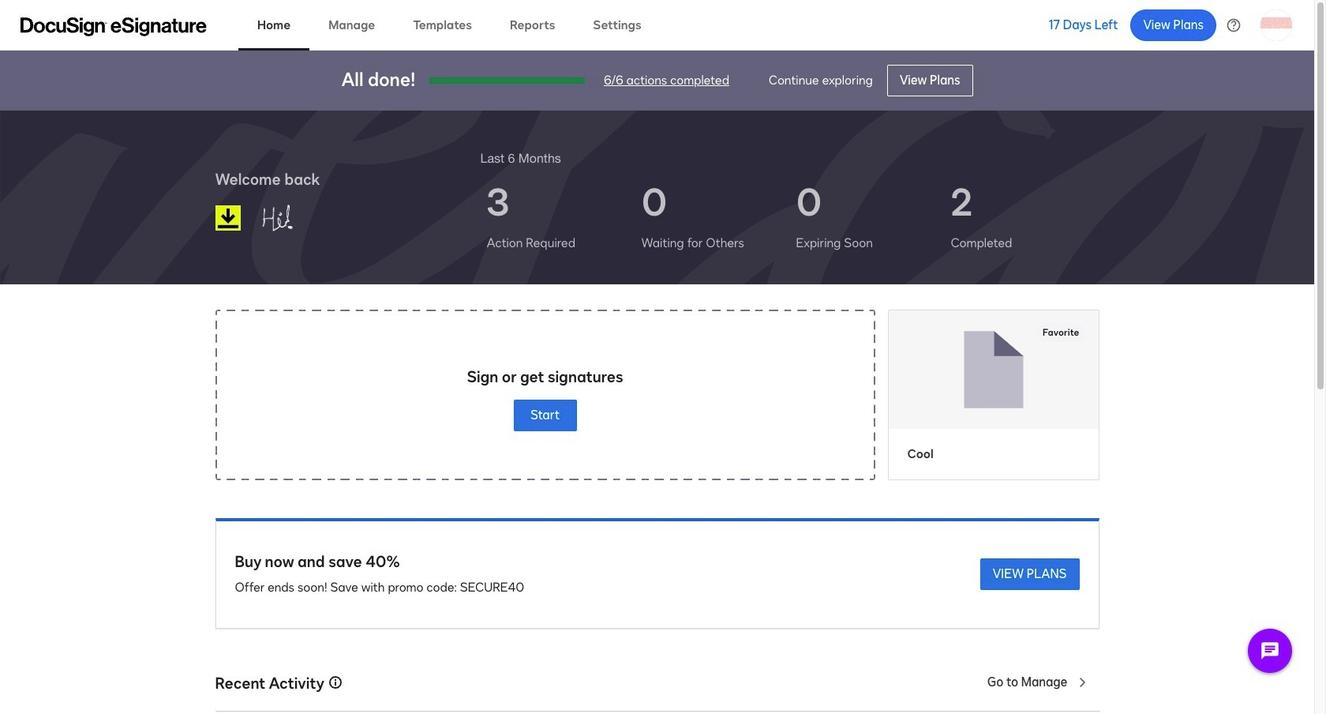 Task type: locate. For each thing, give the bounding box(es) containing it.
list
[[481, 167, 1100, 265]]

heading
[[481, 148, 561, 167]]

use cool image
[[889, 310, 1099, 429]]

your uploaded profile image image
[[1261, 9, 1293, 41]]

docusignlogo image
[[215, 205, 241, 231]]



Task type: describe. For each thing, give the bounding box(es) containing it.
generic name image
[[254, 197, 336, 239]]

docusign esignature image
[[21, 17, 207, 36]]



